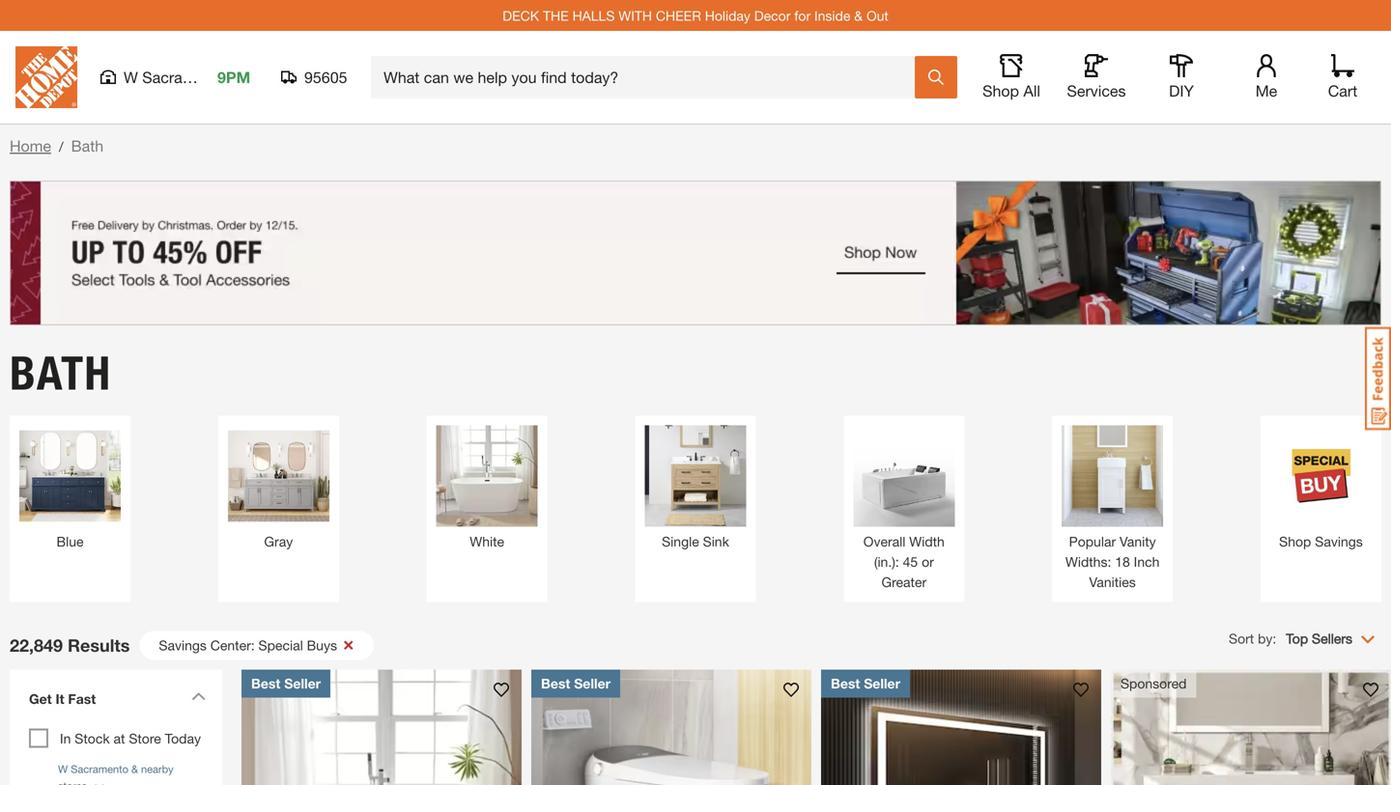 Task type: describe. For each thing, give the bounding box(es) containing it.
blue image
[[19, 426, 121, 527]]

in stock at store today
[[60, 731, 201, 747]]

popular
[[1070, 534, 1117, 550]]

seller for tankless elongated smart toilet bidet in white with auto flush, heated seat, warm air dryer, bubble infusion wash 'image'
[[574, 676, 611, 692]]

get
[[29, 692, 52, 708]]

w sacramento & nearby stores
[[58, 764, 174, 786]]

overall width (in.): 45 or greater
[[864, 534, 945, 591]]

stores
[[58, 781, 87, 786]]

holiday
[[705, 7, 751, 23]]

overall width (in.): 45 or greater link
[[854, 426, 955, 593]]

savings center: special buys
[[159, 638, 337, 654]]

widths:
[[1066, 554, 1112, 570]]

inside
[[815, 7, 851, 23]]

home / bath
[[10, 137, 104, 155]]

inch
[[1134, 554, 1160, 570]]

buys
[[307, 638, 337, 654]]

savings center: special buys button
[[140, 632, 374, 661]]

special
[[259, 638, 303, 654]]

45
[[903, 554, 918, 570]]

best for tankless elongated smart toilet bidet in white with auto flush, heated seat, warm air dryer, bubble infusion wash 'image'
[[541, 676, 571, 692]]

white image
[[437, 426, 538, 527]]

gray image
[[228, 426, 329, 527]]

gray
[[264, 534, 293, 550]]

for
[[795, 7, 811, 23]]

cheer
[[656, 7, 702, 23]]

best seller for tankless elongated smart toilet bidet in white with auto flush, heated seat, warm air dryer, bubble infusion wash 'image'
[[541, 676, 611, 692]]

white
[[470, 534, 505, 550]]

width
[[910, 534, 945, 550]]

sellers
[[1313, 631, 1353, 647]]

(in.):
[[875, 554, 900, 570]]

center:
[[210, 638, 255, 654]]

out
[[867, 7, 889, 23]]

results
[[68, 636, 130, 656]]

decor
[[755, 7, 791, 23]]

sponsored banner image
[[10, 181, 1382, 326]]

best seller for bordeaux 59 in. acrylic flatbottom freestanding bathtub in white/matte black image
[[251, 676, 321, 692]]

feedback link image
[[1366, 327, 1392, 431]]

popular vanity widths: 18 inch vanities image
[[1062, 426, 1164, 527]]

/
[[59, 139, 63, 155]]

store
[[129, 731, 161, 747]]

& inside w sacramento & nearby stores
[[131, 764, 138, 776]]

shop for shop savings
[[1280, 534, 1312, 550]]

best seller for the 48 in. w x 36 in. h large rectangular frameless led light anti-fog wall bathroom vanity mirror super bright image
[[831, 676, 901, 692]]

in
[[60, 731, 71, 747]]

bordeaux 59 in. acrylic flatbottom freestanding bathtub in white/matte black image
[[242, 670, 522, 786]]

by:
[[1259, 631, 1277, 647]]

get it fast
[[29, 692, 96, 708]]

sacramento for &
[[71, 764, 129, 776]]

fast
[[68, 692, 96, 708]]

savings inside button
[[159, 638, 207, 654]]

services button
[[1066, 54, 1128, 101]]

best for the 48 in. w x 36 in. h large rectangular frameless led light anti-fog wall bathroom vanity mirror super bright image
[[831, 676, 861, 692]]

deck the halls with cheer holiday decor for inside & out link
[[503, 7, 889, 23]]

all
[[1024, 82, 1041, 100]]

today
[[165, 731, 201, 747]]

sort
[[1230, 631, 1255, 647]]

diy
[[1170, 82, 1195, 100]]

get it fast link
[[19, 680, 213, 724]]

popular vanity widths: 18 inch vanities
[[1066, 534, 1160, 591]]

at
[[114, 731, 125, 747]]

me
[[1256, 82, 1278, 100]]

What can we help you find today? search field
[[384, 57, 914, 98]]

blue link
[[19, 426, 121, 552]]

9pm
[[217, 68, 250, 87]]

shop savings image
[[1271, 426, 1373, 527]]

popular vanity widths: 18 inch vanities link
[[1062, 426, 1164, 593]]

it
[[56, 692, 64, 708]]



Task type: vqa. For each thing, say whether or not it's contained in the screenshot.
2nd '18'
no



Task type: locate. For each thing, give the bounding box(es) containing it.
1 vertical spatial sacramento
[[71, 764, 129, 776]]

vanities
[[1090, 575, 1136, 591]]

best for bordeaux 59 in. acrylic flatbottom freestanding bathtub in white/matte black image
[[251, 676, 281, 692]]

95605 button
[[281, 68, 348, 87]]

1 horizontal spatial best seller
[[541, 676, 611, 692]]

sponsored
[[1121, 676, 1187, 692]]

shop left all
[[983, 82, 1020, 100]]

savings down shop savings image
[[1316, 534, 1364, 550]]

in stock at store today link
[[60, 731, 201, 747]]

cart
[[1329, 82, 1358, 100]]

w right the home depot logo
[[124, 68, 138, 87]]

tankless elongated smart toilet bidet in white with auto flush, heated seat, warm air dryer, bubble infusion wash image
[[532, 670, 812, 786]]

1 horizontal spatial best
[[541, 676, 571, 692]]

48 in. w x 36 in. h large rectangular frameless led light anti-fog wall bathroom vanity mirror super bright image
[[822, 670, 1102, 786]]

w up stores at bottom
[[58, 764, 68, 776]]

overall
[[864, 534, 906, 550]]

diy button
[[1151, 54, 1213, 101]]

the home depot logo image
[[15, 46, 77, 108]]

1 best seller from the left
[[251, 676, 321, 692]]

cart link
[[1322, 54, 1365, 101]]

deck the halls with cheer holiday decor for inside & out
[[503, 7, 889, 23]]

3 best from the left
[[831, 676, 861, 692]]

2 horizontal spatial best seller
[[831, 676, 901, 692]]

0 horizontal spatial sacramento
[[71, 764, 129, 776]]

shop for shop all
[[983, 82, 1020, 100]]

top
[[1287, 631, 1309, 647]]

0 horizontal spatial savings
[[159, 638, 207, 654]]

w for w sacramento & nearby stores
[[58, 764, 68, 776]]

w
[[124, 68, 138, 87], [58, 764, 68, 776]]

best seller
[[251, 676, 321, 692], [541, 676, 611, 692], [831, 676, 901, 692]]

&
[[855, 7, 863, 23], [131, 764, 138, 776]]

2 best seller from the left
[[541, 676, 611, 692]]

seller
[[284, 676, 321, 692], [574, 676, 611, 692], [864, 676, 901, 692]]

vanity
[[1120, 534, 1157, 550]]

shop savings
[[1280, 534, 1364, 550]]

nearby
[[141, 764, 174, 776]]

white link
[[437, 426, 538, 552]]

home
[[10, 137, 51, 155]]

1 vertical spatial shop
[[1280, 534, 1312, 550]]

0 horizontal spatial shop
[[983, 82, 1020, 100]]

blue
[[57, 534, 84, 550]]

18
[[1116, 554, 1131, 570]]

sacramento
[[142, 68, 226, 87], [71, 764, 129, 776]]

& left out
[[855, 7, 863, 23]]

3 best seller from the left
[[831, 676, 901, 692]]

2 horizontal spatial seller
[[864, 676, 901, 692]]

1 vertical spatial &
[[131, 764, 138, 776]]

0 vertical spatial shop
[[983, 82, 1020, 100]]

1 best from the left
[[251, 676, 281, 692]]

w for w sacramento 9pm
[[124, 68, 138, 87]]

single
[[662, 534, 700, 550]]

1 vertical spatial bath
[[10, 346, 111, 402]]

2 best from the left
[[541, 676, 571, 692]]

seller for bordeaux 59 in. acrylic flatbottom freestanding bathtub in white/matte black image
[[284, 676, 321, 692]]

1 horizontal spatial sacramento
[[142, 68, 226, 87]]

shop all
[[983, 82, 1041, 100]]

1 horizontal spatial shop
[[1280, 534, 1312, 550]]

2 horizontal spatial best
[[831, 676, 861, 692]]

1 horizontal spatial savings
[[1316, 534, 1364, 550]]

0 horizontal spatial best
[[251, 676, 281, 692]]

deck
[[503, 7, 539, 23]]

& left nearby
[[131, 764, 138, 776]]

with
[[619, 7, 652, 23]]

shop down shop savings image
[[1280, 534, 1312, 550]]

w inside w sacramento & nearby stores
[[58, 764, 68, 776]]

me button
[[1236, 54, 1298, 101]]

best
[[251, 676, 281, 692], [541, 676, 571, 692], [831, 676, 861, 692]]

sacramento for 9pm
[[142, 68, 226, 87]]

stock
[[75, 731, 110, 747]]

1 horizontal spatial w
[[124, 68, 138, 87]]

0 vertical spatial savings
[[1316, 534, 1364, 550]]

savings
[[1316, 534, 1364, 550], [159, 638, 207, 654]]

gray link
[[228, 426, 329, 552]]

shop savings link
[[1271, 426, 1373, 552]]

0 horizontal spatial &
[[131, 764, 138, 776]]

single sink image
[[645, 426, 747, 527]]

bath
[[71, 137, 104, 155], [10, 346, 111, 402]]

0 vertical spatial &
[[855, 7, 863, 23]]

single sink link
[[645, 426, 747, 552]]

halls
[[573, 7, 615, 23]]

0 horizontal spatial w
[[58, 764, 68, 776]]

shop
[[983, 82, 1020, 100], [1280, 534, 1312, 550]]

0 vertical spatial bath
[[71, 137, 104, 155]]

lugano 48 in. w x 20 in. d x 36 in. h single bathroom vanity in white with white acrylic top with white integrated sink image
[[1112, 670, 1392, 786]]

sort by: top sellers
[[1230, 631, 1353, 647]]

0 horizontal spatial best seller
[[251, 676, 321, 692]]

0 vertical spatial w
[[124, 68, 138, 87]]

sink
[[703, 534, 730, 550]]

greater
[[882, 575, 927, 591]]

1 seller from the left
[[284, 676, 321, 692]]

the
[[543, 7, 569, 23]]

22,849 results
[[10, 636, 130, 656]]

3 seller from the left
[[864, 676, 901, 692]]

1 vertical spatial savings
[[159, 638, 207, 654]]

0 horizontal spatial seller
[[284, 676, 321, 692]]

or
[[922, 554, 934, 570]]

overall width (in.): 45 or greater image
[[854, 426, 955, 527]]

home link
[[10, 137, 51, 155]]

22,849
[[10, 636, 63, 656]]

1 horizontal spatial seller
[[574, 676, 611, 692]]

shop inside button
[[983, 82, 1020, 100]]

1 vertical spatial w
[[58, 764, 68, 776]]

0 vertical spatial sacramento
[[142, 68, 226, 87]]

sacramento inside w sacramento & nearby stores
[[71, 764, 129, 776]]

95605
[[304, 68, 347, 87]]

w sacramento 9pm
[[124, 68, 250, 87]]

2 seller from the left
[[574, 676, 611, 692]]

seller for the 48 in. w x 36 in. h large rectangular frameless led light anti-fog wall bathroom vanity mirror super bright image
[[864, 676, 901, 692]]

savings left 'center:'
[[159, 638, 207, 654]]

1 horizontal spatial &
[[855, 7, 863, 23]]

services
[[1068, 82, 1127, 100]]

caret icon image
[[191, 693, 206, 701]]

single sink
[[662, 534, 730, 550]]

shop all button
[[981, 54, 1043, 101]]



